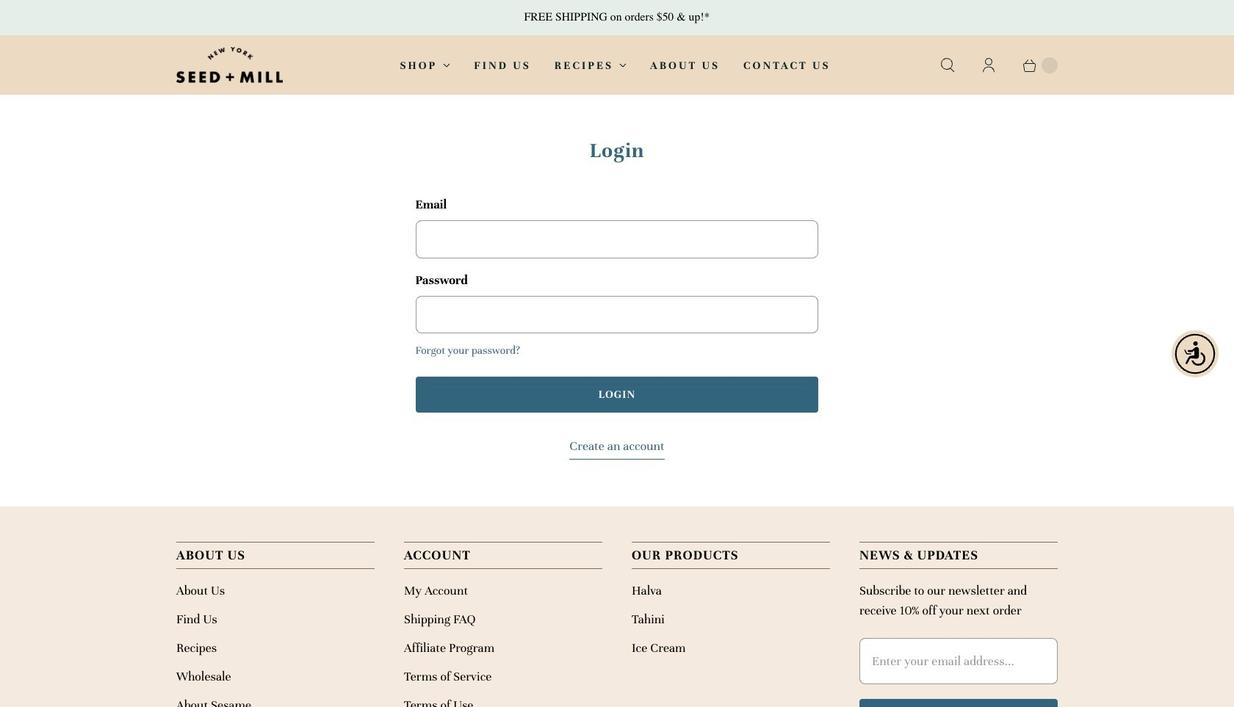 Task type: describe. For each thing, give the bounding box(es) containing it.
announcement element
[[0, 0, 1235, 35]]

Sign Up submit
[[860, 700, 1059, 708]]

seed and mill logo image
[[176, 47, 283, 83]]



Task type: locate. For each thing, give the bounding box(es) containing it.
Enter your email address... email field
[[860, 639, 1059, 685]]

None password field
[[416, 296, 819, 334]]

my account image
[[981, 56, 998, 74]]

None submit
[[416, 377, 819, 413]]

search image
[[939, 56, 957, 74]]

None email field
[[416, 221, 819, 259]]



